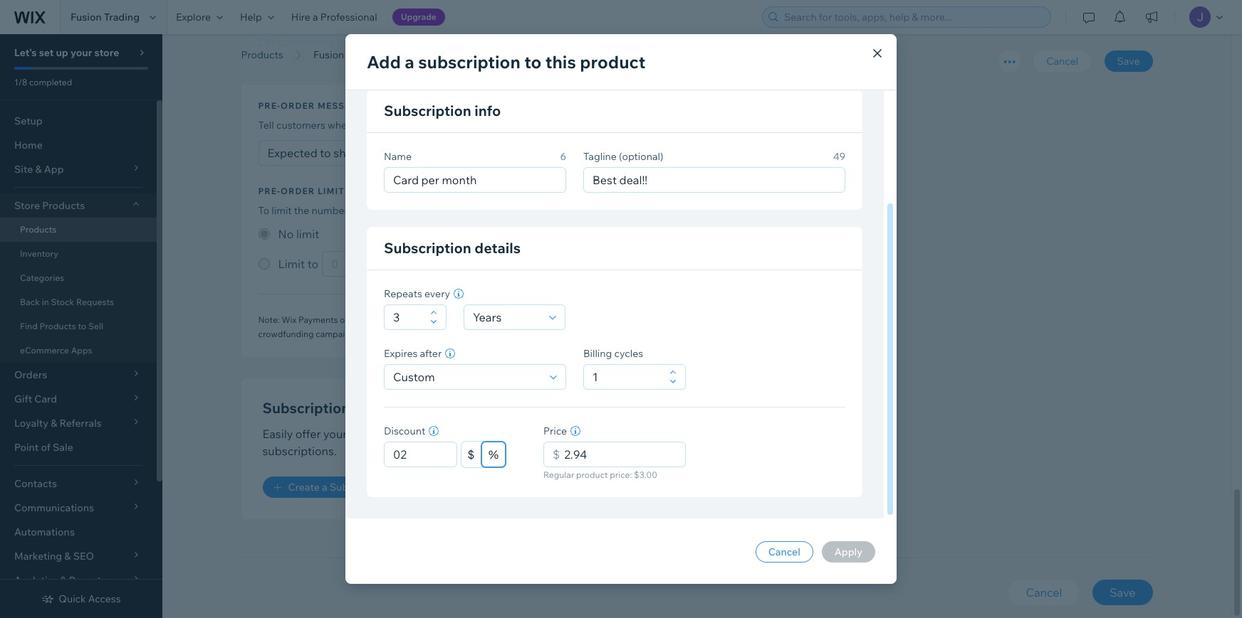 Task type: describe. For each thing, give the bounding box(es) containing it.
pre- for tell customers when this product will be shipped or delivered.
[[258, 101, 281, 111]]

store
[[94, 46, 119, 59]]

shipped
[[445, 119, 483, 132]]

crowdfunding
[[258, 329, 314, 340]]

toy
[[347, 48, 363, 61]]

fusion for fusion toy
[[313, 48, 344, 61]]

fusion toy
[[313, 48, 363, 61]]

find products to sell
[[20, 321, 103, 332]]

subscription for subscription details
[[384, 239, 471, 257]]

pre- inside note: wix payments only supports pre-orders when the products are delivered within 12 months of the purchase date, and are not part of a crowdfunding campaign.
[[396, 315, 412, 326]]

0 horizontal spatial limit
[[272, 205, 292, 218]]

a inside note: wix payments only supports pre-orders when the products are delivered within 12 months of the purchase date, and are not part of a crowdfunding campaign.
[[800, 315, 805, 326]]

customers for when
[[276, 119, 325, 132]]

learn about pre-order link
[[258, 50, 375, 67]]

quick
[[59, 593, 86, 606]]

learn how link
[[673, 205, 721, 218]]

product left price:
[[576, 470, 608, 481]]

create a subscription
[[288, 482, 390, 495]]

sale
[[53, 442, 73, 454]]

subscription for subscription info
[[384, 102, 471, 120]]

only
[[340, 315, 357, 326]]

products inside note: wix payments only supports pre-orders when the products are delivered within 12 months of the purchase date, and are not part of a crowdfunding campaign.
[[479, 315, 515, 326]]

0 vertical spatial cancel button
[[1034, 51, 1091, 72]]

released
[[480, 35, 526, 49]]

number
[[312, 205, 348, 218]]

for
[[433, 205, 446, 218]]

subscription
[[418, 51, 521, 73]]

order for to limit the number of items available for pre-order, start tracking this product's inventory.
[[281, 186, 315, 197]]

set
[[39, 46, 54, 59]]

1 vertical spatial learn
[[673, 205, 700, 218]]

of right part
[[790, 315, 798, 326]]

% button
[[481, 442, 506, 468]]

available
[[390, 205, 431, 218]]

product's
[[580, 205, 624, 218]]

inventory.
[[626, 205, 671, 218]]

$ inside $ button
[[468, 449, 474, 462]]

create
[[288, 482, 320, 495]]

setup link
[[0, 109, 157, 133]]

or for released
[[529, 35, 540, 49]]

point of sale
[[14, 442, 73, 454]]

product down out
[[580, 51, 646, 73]]

not
[[756, 315, 770, 326]]

pre- inside let customers buy this product before it's released or when it's out of stock. learn about pre-order
[[325, 52, 346, 66]]

orders
[[412, 315, 438, 326]]

products inside 'subscriptions' form
[[241, 48, 283, 61]]

1 vertical spatial products link
[[0, 218, 157, 242]]

a for subscription
[[322, 482, 327, 495]]

your inside sidebar element
[[71, 46, 92, 59]]

pre- for to limit the number of items available for pre-order, start tracking this product's inventory.
[[258, 186, 281, 197]]

a inside easily offer your products on a recurring basis with subscriptions.
[[416, 428, 423, 442]]

back in stock requests link
[[0, 291, 157, 315]]

2 are from the left
[[742, 315, 755, 326]]

easily
[[262, 428, 293, 442]]

to inside sidebar element
[[78, 321, 86, 332]]

to
[[258, 205, 269, 218]]

apps
[[71, 345, 92, 356]]

order for tell customers when this product will be shipped or delivered.
[[281, 101, 315, 111]]

every
[[425, 288, 450, 301]]

ecommerce apps
[[20, 345, 92, 356]]

inventory
[[20, 249, 58, 259]]

basis
[[476, 428, 504, 442]]

0 vertical spatial products link
[[234, 48, 290, 62]]

regular
[[543, 470, 574, 481]]

up
[[56, 46, 68, 59]]

a for subscription
[[405, 51, 414, 73]]

1 horizontal spatial the
[[464, 315, 477, 326]]

tracking
[[520, 205, 558, 218]]

first time_stores_subsciptions and reccuring orders_calender and box copy image
[[664, 414, 817, 485]]

products up inventory
[[20, 224, 57, 235]]

add a subscription to this product
[[367, 51, 646, 73]]

1 vertical spatial select field
[[389, 365, 546, 390]]

professional
[[320, 11, 377, 24]]

quick access button
[[42, 593, 121, 606]]

0 vertical spatial cancel
[[1047, 55, 1078, 68]]

stock.
[[624, 35, 656, 49]]

expires
[[384, 348, 418, 360]]

2 vertical spatial cancel button
[[1009, 581, 1079, 606]]

on
[[400, 428, 414, 442]]

2 horizontal spatial the
[[649, 315, 662, 326]]

add
[[367, 51, 401, 73]]

1 vertical spatial when
[[328, 119, 353, 132]]

1 vertical spatial save button
[[1093, 581, 1153, 606]]

point
[[14, 442, 39, 454]]

regular product price: $3.00
[[543, 470, 657, 481]]

trading
[[104, 11, 140, 24]]

Tell customers when this product will be shipped or delivered. field
[[263, 141, 816, 166]]

learn inside let customers buy this product before it's released or when it's out of stock. learn about pre-order
[[258, 52, 288, 66]]

1/8
[[14, 77, 27, 88]]

when inside note: wix payments only supports pre-orders when the products are delivered within 12 months of the purchase date, and are not part of a crowdfunding campaign.
[[440, 315, 462, 326]]

expires after
[[384, 348, 442, 360]]

fusion trading
[[71, 11, 140, 24]]

discount
[[384, 425, 425, 438]]

hire
[[291, 11, 311, 24]]

1 are from the left
[[517, 315, 529, 326]]

recurring
[[425, 428, 474, 442]]

products inside popup button
[[42, 199, 85, 212]]

2 0 number field from the left
[[560, 443, 681, 467]]

of left items
[[350, 205, 360, 218]]

1 horizontal spatial $
[[553, 448, 560, 462]]

out
[[591, 35, 609, 49]]

in
[[42, 297, 49, 308]]

(optional)
[[619, 150, 664, 163]]

completed
[[29, 77, 72, 88]]

stock
[[51, 297, 74, 308]]

message
[[318, 101, 365, 111]]

order inside let customers buy this product before it's released or when it's out of stock. learn about pre-order
[[346, 52, 375, 66]]

ecommerce
[[20, 345, 69, 356]]

home
[[14, 139, 43, 152]]

your inside easily offer your products on a recurring basis with subscriptions.
[[323, 428, 347, 442]]

product left "will"
[[374, 119, 411, 132]]

Search for tools, apps, help & more... field
[[780, 7, 1046, 27]]

of right months
[[639, 315, 647, 326]]

1 vertical spatial cancel button
[[756, 542, 813, 563]]

e.g., Subscribe & save 15% field
[[588, 168, 841, 192]]

billing cycles
[[583, 348, 643, 360]]

delivered
[[531, 315, 568, 326]]

let customers buy this product before it's released or when it's out of stock. learn about pre-order
[[258, 35, 656, 66]]

items
[[362, 205, 388, 218]]

and
[[725, 315, 740, 326]]



Task type: locate. For each thing, give the bounding box(es) containing it.
a right part
[[800, 315, 805, 326]]

a right 'add'
[[405, 51, 414, 73]]

are left delivered at the bottom left of page
[[517, 315, 529, 326]]

customers up "about"
[[278, 35, 334, 49]]

0 horizontal spatial your
[[71, 46, 92, 59]]

2 vertical spatial cancel
[[1026, 587, 1062, 601]]

0 horizontal spatial products link
[[0, 218, 157, 242]]

wix
[[282, 315, 296, 326]]

purchase
[[664, 315, 701, 326]]

2 pre- from the top
[[258, 186, 281, 197]]

details
[[475, 239, 521, 257]]

it's up subscription
[[463, 35, 478, 49]]

subscriptions form
[[162, 0, 1242, 619]]

1 horizontal spatial products
[[479, 315, 515, 326]]

products
[[479, 315, 515, 326], [350, 428, 398, 442]]

0 vertical spatial customers
[[278, 35, 334, 49]]

or right shipped
[[485, 119, 495, 132]]

setup
[[14, 115, 43, 128]]

0 horizontal spatial are
[[517, 315, 529, 326]]

products link down store products
[[0, 218, 157, 242]]

$3.00
[[634, 470, 657, 481]]

order left the 'message'
[[281, 101, 315, 111]]

0 vertical spatial learn
[[258, 52, 288, 66]]

save for save button to the bottom
[[1110, 587, 1136, 601]]

requests
[[76, 297, 114, 308]]

categories link
[[0, 266, 157, 291]]

0 horizontal spatial 0 number field
[[389, 443, 452, 467]]

0 vertical spatial save
[[1117, 55, 1140, 68]]

1 vertical spatial customers
[[276, 119, 325, 132]]

option group inside 'subscriptions' form
[[258, 226, 821, 277]]

your
[[71, 46, 92, 59], [323, 428, 347, 442]]

0 number field down on
[[389, 443, 452, 467]]

learn down let
[[258, 52, 288, 66]]

1 0 number field from the left
[[389, 443, 452, 467]]

0 vertical spatial limit
[[318, 186, 345, 197]]

of right out
[[611, 35, 622, 49]]

0 horizontal spatial it's
[[463, 35, 478, 49]]

quick access
[[59, 593, 121, 606]]

2 horizontal spatial when
[[542, 35, 571, 49]]

products right store
[[42, 199, 85, 212]]

note:
[[258, 315, 280, 326]]

e.g., Coffee of the Month field
[[389, 168, 561, 192]]

start
[[496, 205, 518, 218]]

tagline (optional)
[[583, 150, 664, 163]]

fusion
[[71, 11, 102, 24], [313, 48, 344, 61]]

will
[[414, 119, 429, 132]]

let's set up your store
[[14, 46, 119, 59]]

0 vertical spatial products
[[479, 315, 515, 326]]

a right create
[[322, 482, 327, 495]]

back in stock requests
[[20, 297, 114, 308]]

0 horizontal spatial the
[[294, 205, 309, 218]]

0 vertical spatial or
[[529, 35, 540, 49]]

delivered.
[[497, 119, 543, 132]]

limit
[[318, 186, 345, 197], [272, 205, 292, 218]]

pre-order limit
[[258, 186, 345, 197]]

pre- up tell
[[258, 101, 281, 111]]

0 vertical spatial when
[[542, 35, 571, 49]]

learn
[[258, 52, 288, 66], [673, 205, 700, 218]]

sidebar element
[[0, 34, 162, 619]]

fusion for fusion trading
[[71, 11, 102, 24]]

your right offer
[[323, 428, 347, 442]]

are left not
[[742, 315, 755, 326]]

or for shipped
[[485, 119, 495, 132]]

1 vertical spatial subscription
[[384, 239, 471, 257]]

hire a professional link
[[283, 0, 386, 34]]

the right orders
[[464, 315, 477, 326]]

ecommerce apps link
[[0, 339, 157, 363]]

find products to sell link
[[0, 315, 157, 339]]

1 vertical spatial your
[[323, 428, 347, 442]]

select field down after
[[389, 365, 546, 390]]

1 horizontal spatial your
[[323, 428, 347, 442]]

$ button
[[462, 442, 481, 468]]

customers down pre-order message
[[276, 119, 325, 132]]

$ up regular at the left bottom of the page
[[553, 448, 560, 462]]

products up ecommerce apps
[[39, 321, 76, 332]]

0 horizontal spatial pre-
[[325, 52, 346, 66]]

how
[[702, 205, 721, 218]]

order
[[346, 52, 375, 66], [281, 101, 315, 111], [281, 186, 315, 197]]

when down the 'message'
[[328, 119, 353, 132]]

within
[[570, 315, 595, 326]]

info
[[475, 102, 501, 120]]

of
[[611, 35, 622, 49], [350, 205, 360, 218], [639, 315, 647, 326], [790, 315, 798, 326], [41, 442, 50, 454]]

1 horizontal spatial or
[[529, 35, 540, 49]]

0 horizontal spatial learn
[[258, 52, 288, 66]]

about
[[291, 52, 322, 66]]

limit right the to
[[272, 205, 292, 218]]

inventory link
[[0, 242, 157, 266]]

limit up number
[[318, 186, 345, 197]]

subscription info
[[384, 102, 501, 120]]

categories
[[20, 273, 64, 283]]

2 vertical spatial when
[[440, 315, 462, 326]]

0 vertical spatial save button
[[1105, 51, 1153, 72]]

1 horizontal spatial products link
[[234, 48, 290, 62]]

products inside easily offer your products on a recurring basis with subscriptions.
[[350, 428, 398, 442]]

order,
[[467, 205, 494, 218]]

price:
[[610, 470, 632, 481]]

pre- down repeats
[[396, 315, 412, 326]]

1 vertical spatial order
[[281, 101, 315, 111]]

a for professional
[[313, 11, 318, 24]]

2 vertical spatial pre-
[[396, 315, 412, 326]]

0 horizontal spatial $
[[468, 449, 474, 462]]

the left purchase
[[649, 315, 662, 326]]

the down pre-order limit
[[294, 205, 309, 218]]

1 horizontal spatial to
[[524, 51, 542, 73]]

subscriptions.
[[262, 445, 337, 459]]

pre- right for on the left of the page
[[448, 205, 467, 218]]

1 vertical spatial save
[[1110, 587, 1136, 601]]

1 vertical spatial or
[[485, 119, 495, 132]]

option group
[[258, 226, 821, 277]]

store
[[14, 199, 40, 212]]

or inside let customers buy this product before it's released or when it's out of stock. learn about pre-order
[[529, 35, 540, 49]]

be
[[431, 119, 443, 132]]

to limit the number of items available for pre-order, start tracking this product's inventory. learn how
[[258, 205, 721, 218]]

0 vertical spatial subscription
[[384, 102, 471, 120]]

order up number
[[281, 186, 315, 197]]

this inside let customers buy this product before it's released or when it's out of stock. learn about pre-order
[[359, 35, 378, 49]]

1 vertical spatial pre-
[[258, 186, 281, 197]]

$ left %
[[468, 449, 474, 462]]

subscriptions
[[262, 400, 357, 418]]

1 vertical spatial to
[[78, 321, 86, 332]]

point of sale link
[[0, 436, 157, 460]]

1 vertical spatial limit
[[272, 205, 292, 218]]

when right orders
[[440, 315, 462, 326]]

0 vertical spatial order
[[346, 52, 375, 66]]

0 vertical spatial pre-
[[325, 52, 346, 66]]

let
[[258, 35, 275, 49]]

select field down details
[[469, 306, 545, 330]]

1 vertical spatial products
[[350, 428, 398, 442]]

when left out
[[542, 35, 571, 49]]

2 horizontal spatial pre-
[[448, 205, 467, 218]]

a right on
[[416, 428, 423, 442]]

order down buy
[[346, 52, 375, 66]]

0 horizontal spatial products
[[350, 428, 398, 442]]

store products
[[14, 199, 85, 212]]

1 vertical spatial fusion
[[313, 48, 344, 61]]

1 horizontal spatial when
[[440, 315, 462, 326]]

cycles
[[614, 348, 643, 360]]

products down help button
[[241, 48, 283, 61]]

upgrade button
[[392, 9, 445, 26]]

are
[[517, 315, 529, 326], [742, 315, 755, 326]]

a inside button
[[322, 482, 327, 495]]

2 vertical spatial order
[[281, 186, 315, 197]]

sell
[[88, 321, 103, 332]]

product inside let customers buy this product before it's released or when it's out of stock. learn about pre-order
[[381, 35, 423, 49]]

when inside let customers buy this product before it's released or when it's out of stock. learn about pre-order
[[542, 35, 571, 49]]

repeats every
[[384, 288, 450, 301]]

0 vertical spatial fusion
[[71, 11, 102, 24]]

0 horizontal spatial or
[[485, 119, 495, 132]]

customers for buy
[[278, 35, 334, 49]]

2 it's from the left
[[574, 35, 588, 49]]

access
[[88, 593, 121, 606]]

learn left how
[[673, 205, 700, 218]]

explore
[[176, 11, 211, 24]]

customers inside let customers buy this product before it's released or when it's out of stock. learn about pre-order
[[278, 35, 334, 49]]

or right released
[[529, 35, 540, 49]]

tell customers when this product will be shipped or delivered.
[[258, 119, 543, 132]]

automations
[[14, 526, 75, 539]]

1 horizontal spatial it's
[[574, 35, 588, 49]]

1 horizontal spatial learn
[[673, 205, 700, 218]]

None text field
[[389, 306, 426, 330], [588, 365, 665, 390], [389, 306, 426, 330], [588, 365, 665, 390]]

1 horizontal spatial are
[[742, 315, 755, 326]]

back
[[20, 297, 40, 308]]

of left sale
[[41, 442, 50, 454]]

it's
[[463, 35, 478, 49], [574, 35, 588, 49]]

tagline
[[583, 150, 617, 163]]

pre- up the to
[[258, 186, 281, 197]]

subscription inside button
[[330, 482, 390, 495]]

save for topmost save button
[[1117, 55, 1140, 68]]

when
[[542, 35, 571, 49], [328, 119, 353, 132], [440, 315, 462, 326]]

hire a professional
[[291, 11, 377, 24]]

of inside sidebar element
[[41, 442, 50, 454]]

your right up
[[71, 46, 92, 59]]

to down released
[[524, 51, 542, 73]]

0 vertical spatial your
[[71, 46, 92, 59]]

0 vertical spatial select field
[[469, 306, 545, 330]]

0 horizontal spatial when
[[328, 119, 353, 132]]

0 horizontal spatial to
[[78, 321, 86, 332]]

0 vertical spatial to
[[524, 51, 542, 73]]

find
[[20, 321, 38, 332]]

it's left out
[[574, 35, 588, 49]]

billing
[[583, 348, 612, 360]]

supports
[[359, 315, 394, 326]]

products
[[241, 48, 283, 61], [42, 199, 85, 212], [20, 224, 57, 235], [39, 321, 76, 332]]

Select field
[[469, 306, 545, 330], [389, 365, 546, 390]]

fusion inside 'subscriptions' form
[[313, 48, 344, 61]]

fusion left trading
[[71, 11, 102, 24]]

products link down help button
[[234, 48, 290, 62]]

1 horizontal spatial fusion
[[313, 48, 344, 61]]

1 horizontal spatial limit
[[318, 186, 345, 197]]

1 horizontal spatial pre-
[[396, 315, 412, 326]]

1 pre- from the top
[[258, 101, 281, 111]]

products left on
[[350, 428, 398, 442]]

product
[[381, 35, 423, 49], [580, 51, 646, 73], [374, 119, 411, 132], [576, 470, 608, 481]]

0 vertical spatial pre-
[[258, 101, 281, 111]]

save button
[[1105, 51, 1153, 72], [1093, 581, 1153, 606]]

to left sell
[[78, 321, 86, 332]]

1 horizontal spatial 0 number field
[[560, 443, 681, 467]]

0 number field
[[389, 443, 452, 467], [560, 443, 681, 467]]

after
[[420, 348, 442, 360]]

subscription
[[384, 102, 471, 120], [384, 239, 471, 257], [330, 482, 390, 495]]

1 vertical spatial cancel
[[768, 546, 800, 559]]

part
[[772, 315, 788, 326]]

automations link
[[0, 521, 157, 545]]

49
[[833, 150, 846, 163]]

with
[[506, 428, 529, 442]]

date,
[[703, 315, 723, 326]]

product up 'add'
[[381, 35, 423, 49]]

products left delivered at the bottom left of page
[[479, 315, 515, 326]]

pre- left toy
[[325, 52, 346, 66]]

create a subscription button
[[262, 478, 403, 499]]

0 number field up price:
[[560, 443, 681, 467]]

note: wix payments only supports pre-orders when the products are delivered within 12 months of the purchase date, and are not part of a crowdfunding campaign.
[[258, 315, 805, 340]]

12
[[596, 315, 605, 326]]

of inside let customers buy this product before it's released or when it's out of stock. learn about pre-order
[[611, 35, 622, 49]]

a right hire
[[313, 11, 318, 24]]

help button
[[231, 0, 283, 34]]

0 horizontal spatial fusion
[[71, 11, 102, 24]]

2 vertical spatial subscription
[[330, 482, 390, 495]]

1 vertical spatial pre-
[[448, 205, 467, 218]]

1 it's from the left
[[463, 35, 478, 49]]

fusion left toy
[[313, 48, 344, 61]]



Task type: vqa. For each thing, say whether or not it's contained in the screenshot.
$3.00
yes



